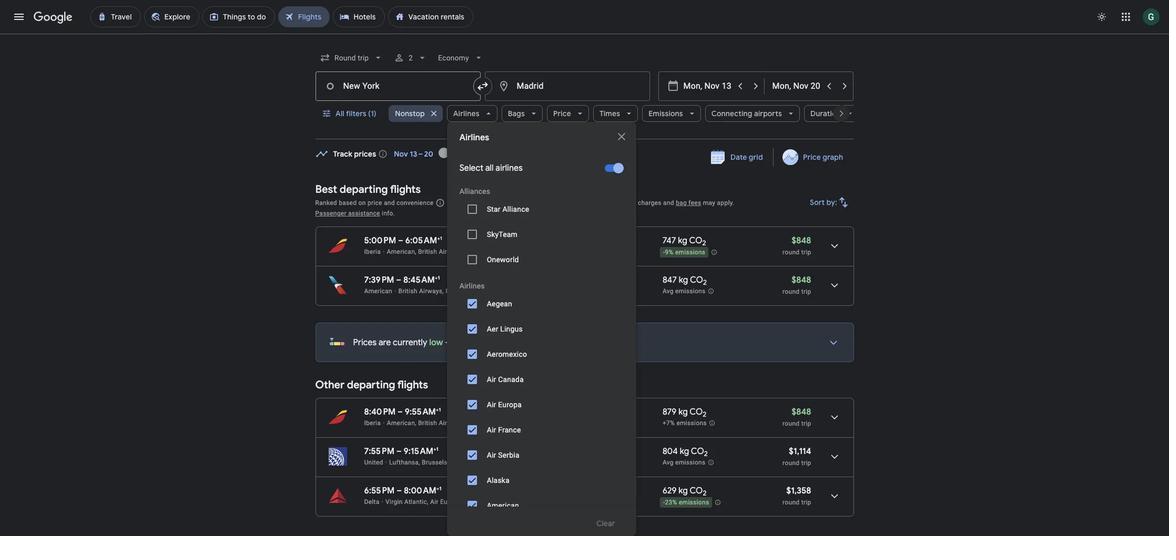 Task type: vqa. For each thing, say whether or not it's contained in the screenshot.
second CUN from the bottom
no



Task type: describe. For each thing, give the bounding box(es) containing it.
co for 629
[[690, 486, 703, 497]]

$848 for 747
[[792, 236, 812, 246]]

cheaper
[[476, 338, 508, 348]]

7:55 pm
[[364, 447, 395, 457]]

+7% emissions
[[663, 420, 707, 427]]

required
[[495, 199, 519, 207]]

only button
[[582, 494, 624, 519]]

Departure time: 5:00 PM. text field
[[364, 236, 396, 246]]

air for air europa
[[487, 401, 497, 409]]

– for 7:39 pm
[[396, 275, 402, 286]]

all
[[486, 163, 494, 174]]

5
[[537, 236, 542, 246]]

finnair for 8:45 am
[[466, 288, 486, 295]]

kg for 747
[[679, 236, 688, 246]]

min for 7 hr 5 min
[[544, 236, 558, 246]]

13 – 20
[[410, 149, 434, 159]]

1 fees from the left
[[544, 199, 557, 207]]

1 for 9:55 am
[[439, 407, 441, 414]]

7 hr 5 min
[[521, 236, 558, 246]]

emissions down 629 kg co 2
[[679, 500, 710, 507]]

none text field inside search field
[[485, 72, 650, 101]]

aer lingus
[[487, 325, 523, 334]]

air for air serbia
[[487, 452, 497, 460]]

747 kg co 2
[[663, 236, 707, 248]]

+ for 8:45 am
[[435, 275, 438, 282]]

8:00 am
[[404, 486, 437, 497]]

Return text field
[[773, 72, 821, 101]]

$1,358
[[787, 486, 812, 497]]

none search field containing airlines
[[316, 45, 859, 537]]

2 inside prices include required taxes + fees for 2 passengers. optional charges and bag fees may apply. passenger assistance
[[569, 199, 572, 207]]

leaves john f. kennedy international airport at 5:00 pm on monday, november 13 and arrives at adolfo suárez madrid–barajas airport at 6:05 am on tuesday, november 14. element
[[364, 235, 443, 246]]

848 US dollars text field
[[792, 407, 812, 418]]

1 and from the left
[[384, 199, 395, 207]]

8:45 am
[[404, 275, 435, 286]]

more details image
[[821, 331, 847, 356]]

flights for best departing flights
[[390, 183, 421, 196]]

848 US dollars text field
[[792, 236, 812, 246]]

search
[[584, 338, 610, 348]]

low
[[430, 338, 443, 348]]

min for 7 hr 20 min ewr
[[549, 447, 564, 457]]

brussels
[[422, 459, 448, 467]]

alliances
[[460, 187, 491, 196]]

nov
[[394, 149, 408, 159]]

flight details. leaves john f. kennedy international airport at 7:39 pm on monday, november 13 and arrives at adolfo suárez madrid–barajas airport at 8:45 am on tuesday, november 14. image
[[822, 273, 848, 298]]

0 horizontal spatial american
[[364, 288, 393, 295]]

1 vertical spatial airways,
[[419, 288, 444, 295]]

6:05 am
[[406, 236, 437, 246]]

879 kg co 2
[[663, 407, 707, 420]]

apply.
[[718, 199, 735, 207]]

avg emissions for 804
[[663, 460, 706, 467]]

co for 879
[[690, 407, 703, 418]]

leaves newark liberty international airport at 7:55 pm on monday, november 13 and arrives at adolfo suárez madrid–barajas airport at 9:15 am on tuesday, november 14. element
[[364, 446, 439, 457]]

air france
[[487, 426, 521, 435]]

price graph button
[[776, 148, 852, 167]]

 image for 7:55 pm
[[386, 459, 387, 467]]

bags
[[508, 109, 525, 118]]

round for 879
[[783, 421, 800, 428]]

british for 9:55 am
[[418, 420, 437, 427]]

emissions down 747 kg co 2
[[676, 249, 706, 256]]

date grid button
[[703, 148, 772, 167]]

filters
[[346, 109, 366, 118]]

1 for 8:00 am
[[440, 486, 442, 493]]

629 kg co 2
[[663, 486, 707, 498]]

all filters (1) button
[[316, 101, 385, 126]]

next image
[[829, 101, 854, 126]]

change appearance image
[[1090, 4, 1115, 29]]

total duration 7 hr 15 min. element
[[521, 407, 589, 419]]

american, british airways, finnair for 9:55 am
[[387, 420, 486, 427]]

prices
[[354, 149, 376, 159]]

kg for 847
[[679, 275, 689, 286]]

price graph
[[804, 153, 844, 162]]

848 US dollars text field
[[792, 275, 812, 286]]

virgin
[[386, 499, 403, 506]]

by:
[[827, 198, 838, 207]]

europa inside search field
[[499, 401, 522, 409]]

leaves john f. kennedy international airport at 7:39 pm on monday, november 13 and arrives at adolfo suárez madrid–barajas airport at 8:45 am on tuesday, november 14. element
[[364, 275, 440, 286]]

mad
[[536, 499, 551, 506]]

7 for 7 hr 5 min
[[521, 236, 525, 246]]

passengers.
[[574, 199, 610, 207]]

united
[[364, 459, 383, 467]]

6:55 pm
[[364, 486, 395, 497]]

prices are currently low —
[[353, 338, 455, 348]]

co for 804
[[691, 447, 705, 457]]

connecting
[[712, 109, 753, 118]]

1 for 9:15 am
[[437, 446, 439, 453]]

best
[[316, 183, 337, 196]]

20
[[537, 447, 547, 457]]

2 $848 from the top
[[792, 275, 812, 286]]

optional
[[612, 199, 637, 207]]

star
[[487, 205, 501, 214]]

round for 804
[[783, 460, 800, 467]]

best departing flights
[[316, 183, 421, 196]]

emissions for 879
[[677, 420, 707, 427]]

serbia
[[499, 452, 520, 460]]

kg for 879
[[679, 407, 688, 418]]

9%
[[665, 249, 674, 256]]

– for 7:55 pm
[[397, 447, 402, 457]]

Departure time: 8:40 PM. text field
[[364, 407, 396, 418]]

15
[[537, 407, 546, 418]]

2 round from the top
[[783, 288, 800, 296]]

atlantic,
[[405, 499, 429, 506]]

learn more about tracked prices image
[[379, 149, 388, 159]]

oneworld
[[487, 256, 519, 264]]

sort by:
[[810, 198, 838, 207]]

 image for 6:55 pm
[[382, 499, 384, 506]]

bag
[[676, 199, 687, 207]]

avg for 804
[[663, 460, 674, 467]]

$1,358 round trip
[[783, 486, 812, 507]]

charges
[[638, 199, 662, 207]]

airways, for 6:05 am
[[439, 248, 464, 256]]

2 trip from the top
[[802, 288, 812, 296]]

and inside prices include required taxes + fees for 2 passengers. optional charges and bag fees may apply. passenger assistance
[[664, 199, 675, 207]]

1358 US dollars text field
[[787, 486, 812, 497]]

+ for 6:05 am
[[437, 235, 440, 242]]

select
[[460, 163, 484, 174]]

airlines button
[[447, 101, 498, 126]]

flight details. leaves john f. kennedy international airport at 6:55 pm on monday, november 13 and arrives at adolfo suárez madrid–barajas airport at 8:00 am on tuesday, november 14. image
[[822, 484, 848, 509]]

flights for other departing flights
[[398, 379, 428, 392]]

– for 6:55 pm
[[397, 486, 402, 497]]

jfk inside the 7 hr 15 min jfk
[[521, 420, 532, 427]]

date
[[731, 153, 747, 162]]

+ inside prices include required taxes + fees for 2 passengers. optional charges and bag fees may apply. passenger assistance
[[539, 199, 542, 207]]

1 vertical spatial american
[[487, 502, 519, 511]]

-9% emissions
[[664, 249, 706, 256]]

Departure time: 6:55 PM. text field
[[364, 486, 395, 497]]

grid
[[749, 153, 763, 162]]

alaska
[[487, 477, 510, 485]]

all filters (1)
[[336, 109, 376, 118]]

air canada
[[487, 376, 524, 384]]

air serbia
[[487, 452, 520, 460]]

emissions button
[[643, 101, 701, 126]]

emissions
[[649, 109, 684, 118]]

Arrival time: 8:00 AM on  Tuesday, November 14. text field
[[404, 486, 442, 497]]

5:00 pm
[[364, 236, 396, 246]]

hr for 20
[[527, 447, 535, 457]]

847 kg co 2
[[663, 275, 707, 287]]

your
[[564, 338, 582, 348]]

Arrival time: 9:55 AM on  Tuesday, November 14. text field
[[405, 407, 441, 418]]

round for 747
[[783, 249, 800, 256]]

bags button
[[502, 101, 543, 126]]

ranked based on price and convenience
[[316, 199, 434, 207]]

air for air canada
[[487, 376, 497, 384]]

airlines inside popup button
[[454, 109, 480, 118]]

on
[[359, 199, 366, 207]]

bag fees button
[[676, 199, 702, 207]]

aeromexico
[[487, 351, 527, 359]]

2 for 879
[[703, 411, 707, 420]]

$848 round trip for 747
[[783, 236, 812, 256]]

avg emissions for 847
[[663, 288, 706, 295]]

airports
[[755, 109, 783, 118]]

7 for 7 hr 15 min jfk
[[521, 407, 525, 418]]

emissions for 804
[[676, 460, 706, 467]]

– down ewr
[[532, 499, 536, 506]]

co for 747
[[690, 236, 703, 246]]

2 jfk from the top
[[521, 499, 532, 506]]

alliance
[[503, 205, 530, 214]]

leaves john f. kennedy international airport at 6:55 pm on monday, november 13 and arrives at adolfo suárez madrid–barajas airport at 8:00 am on tuesday, november 14. element
[[364, 486, 442, 497]]



Task type: locate. For each thing, give the bounding box(es) containing it.
1 for 8:45 am
[[438, 275, 440, 282]]

+ up virgin atlantic, air europa
[[437, 486, 440, 493]]

8:40 pm – 9:55 am + 1
[[364, 407, 441, 418]]

1 7 from the top
[[521, 236, 525, 246]]

+ inside 6:55 pm – 8:00 am + 1
[[437, 486, 440, 493]]

1 inside 7:39 pm – 8:45 am + 1
[[438, 275, 440, 282]]

7:55 pm – 9:15 am + 1
[[364, 446, 439, 457]]

trip for 747
[[802, 249, 812, 256]]

1 vertical spatial  image
[[382, 499, 384, 506]]

1 inside '8:40 pm – 9:55 am + 1'
[[439, 407, 441, 414]]

2 avg emissions from the top
[[663, 460, 706, 467]]

3 $848 from the top
[[792, 407, 812, 418]]

lingus
[[501, 325, 523, 334]]

flight details. leaves john f. kennedy international airport at 8:40 pm on monday, november 13 and arrives at adolfo suárez madrid–barajas airport at 9:55 am on tuesday, november 14. image
[[822, 405, 848, 431]]

None text field
[[316, 72, 481, 101]]

air down the arrival time: 8:00 am on  tuesday, november 14. text box
[[431, 499, 439, 506]]

– up the virgin
[[397, 486, 402, 497]]

– inside 5:00 pm – 6:05 am + 1
[[398, 236, 404, 246]]

fees
[[544, 199, 557, 207], [689, 199, 702, 207]]

1114 US dollars text field
[[789, 447, 812, 457]]

iberia down departure time: 5:00 pm. text box
[[364, 248, 381, 256]]

american, down leaves john f. kennedy international airport at 5:00 pm on monday, november 13 and arrives at adolfo suárez madrid–barajas airport at 6:05 am on tuesday, november 14. element
[[387, 248, 417, 256]]

avg down 804
[[663, 460, 674, 467]]

+ up british airways, iberia, finnair
[[435, 275, 438, 282]]

1 vertical spatial $848
[[792, 275, 812, 286]]

track prices
[[333, 149, 376, 159]]

leaves john f. kennedy international airport at 8:40 pm on monday, november 13 and arrives at adolfo suárez madrid–barajas airport at 9:55 am on tuesday, november 14. element
[[364, 407, 441, 418]]

price inside popup button
[[554, 109, 571, 118]]

1 vertical spatial iberia
[[364, 420, 381, 427]]

flights up convenience
[[390, 183, 421, 196]]

3 finnair from the top
[[466, 420, 486, 427]]

0 horizontal spatial prices
[[353, 338, 377, 348]]

7 for 7 hr 20 min ewr
[[521, 447, 525, 457]]

price right bags popup button
[[554, 109, 571, 118]]

sort by: button
[[806, 190, 854, 215]]

1 avg emissions from the top
[[663, 288, 706, 295]]

1 iberia from the top
[[364, 248, 381, 256]]

emissions down 847 kg co 2
[[676, 288, 706, 295]]

1 right 6:05 am
[[440, 235, 443, 242]]

1 - from the top
[[664, 249, 666, 256]]

4 round from the top
[[783, 460, 800, 467]]

1 horizontal spatial and
[[664, 199, 675, 207]]

1 finnair from the top
[[466, 248, 486, 256]]

2 for 804
[[705, 450, 708, 459]]

hr left 5
[[527, 236, 535, 246]]

nov 13 – 20
[[394, 149, 434, 159]]

trip inside $1,358 round trip
[[802, 499, 812, 507]]

– for 5:00 pm
[[398, 236, 404, 246]]

round down $848 text field
[[783, 249, 800, 256]]

2 $848 round trip from the top
[[783, 275, 812, 296]]

5:00 pm – 6:05 am + 1
[[364, 235, 443, 246]]

0 vertical spatial min
[[544, 236, 558, 246]]

+ inside 7:55 pm – 9:15 am + 1
[[434, 446, 437, 453]]

airlines
[[496, 163, 523, 174]]

american,
[[387, 248, 417, 256], [387, 420, 417, 427]]

american down 7:39 pm
[[364, 288, 393, 295]]

times
[[600, 109, 621, 118]]

0 vertical spatial $848
[[792, 236, 812, 246]]

1 jfk from the top
[[521, 420, 532, 427]]

– up "lufthansa,"
[[397, 447, 402, 457]]

kg inside 847 kg co 2
[[679, 275, 689, 286]]

2 7 from the top
[[521, 407, 525, 418]]

europa inside main content
[[440, 499, 461, 506]]

879
[[663, 407, 677, 418]]

1 trip from the top
[[802, 249, 812, 256]]

lufthansa,
[[390, 459, 420, 467]]

europa up france
[[499, 401, 522, 409]]

airways, for 9:55 am
[[439, 420, 464, 427]]

+ for 8:00 am
[[437, 486, 440, 493]]

air left france
[[487, 426, 497, 435]]

0 horizontal spatial europa
[[440, 499, 461, 506]]

$848 left flight details. leaves john f. kennedy international airport at 5:00 pm on monday, november 13 and arrives at adolfo suárez madrid–barajas airport at 6:05 am on tuesday, november 14. image
[[792, 236, 812, 246]]

avg
[[663, 288, 674, 295], [663, 460, 674, 467]]

close dialog image
[[616, 131, 628, 143]]

price
[[368, 199, 382, 207]]

2 finnair from the top
[[466, 288, 486, 295]]

3 hr from the top
[[527, 447, 535, 457]]

main menu image
[[13, 11, 25, 23]]

$848 round trip for 879
[[783, 407, 812, 428]]

1 vertical spatial american, british airways, finnair
[[387, 420, 486, 427]]

$848 for 879
[[792, 407, 812, 418]]

prices inside prices include required taxes + fees for 2 passengers. optional charges and bag fees may apply. passenger assistance
[[452, 199, 470, 207]]

for left your on the bottom of page
[[551, 338, 562, 348]]

3 7 from the top
[[521, 447, 525, 457]]

min right 5
[[544, 236, 558, 246]]

british
[[418, 248, 437, 256], [399, 288, 418, 295], [418, 420, 437, 427]]

1 horizontal spatial prices
[[452, 199, 470, 207]]

2 button
[[390, 45, 432, 71]]

co for 847
[[690, 275, 704, 286]]

1 $848 round trip from the top
[[783, 236, 812, 256]]

Arrival time: 8:45 AM on  Tuesday, November 14. text field
[[404, 275, 440, 286]]

1 $848 from the top
[[792, 236, 812, 246]]

0 vertical spatial american,
[[387, 248, 417, 256]]

1 american, british airways, finnair from the top
[[387, 248, 486, 256]]

hr for 15
[[527, 407, 535, 418]]

9:55 am
[[405, 407, 436, 418]]

connecting airports button
[[706, 101, 801, 126]]

kg right 804
[[680, 447, 690, 457]]

price left graph
[[804, 153, 822, 162]]

flight details. leaves newark liberty international airport at 7:55 pm on monday, november 13 and arrives at adolfo suárez madrid–barajas airport at 9:15 am on tuesday, november 14. image
[[822, 445, 848, 470]]

american, for 6:05 am
[[387, 248, 417, 256]]

cheaper than usual for your search
[[474, 338, 610, 348]]

loading results progress bar
[[0, 34, 1170, 36]]

$848 left flight details. leaves john f. kennedy international airport at 8:40 pm on monday, november 13 and arrives at adolfo suárez madrid–barajas airport at 9:55 am on tuesday, november 14. "icon"
[[792, 407, 812, 418]]

hr left "15" at the left bottom
[[527, 407, 535, 418]]

kg for 804
[[680, 447, 690, 457]]

kg inside '879 kg co 2'
[[679, 407, 688, 418]]

2 vertical spatial british
[[418, 420, 437, 427]]

for inside prices include required taxes + fees for 2 passengers. optional charges and bag fees may apply. passenger assistance
[[559, 199, 567, 207]]

$848 round trip left flight details. leaves john f. kennedy international airport at 7:39 pm on monday, november 13 and arrives at adolfo suárez madrid–barajas airport at 8:45 am on tuesday, november 14. icon
[[783, 275, 812, 296]]

+ inside 5:00 pm – 6:05 am + 1
[[437, 235, 440, 242]]

$1,114
[[789, 447, 812, 457]]

1 vertical spatial jfk
[[521, 499, 532, 506]]

kg for 629
[[679, 486, 688, 497]]

prices
[[452, 199, 470, 207], [353, 338, 377, 348]]

lufthansa, brussels airlines
[[390, 459, 472, 467]]

france
[[499, 426, 521, 435]]

1 avg from the top
[[663, 288, 674, 295]]

duration button
[[805, 101, 859, 126]]

round down $1,114
[[783, 460, 800, 467]]

1 vertical spatial american,
[[387, 420, 417, 427]]

air left serbia
[[487, 452, 497, 460]]

– inside 7:39 pm – 8:45 am + 1
[[396, 275, 402, 286]]

2 inside "popup button"
[[409, 54, 413, 62]]

0 vertical spatial $848 round trip
[[783, 236, 812, 256]]

prices for include
[[452, 199, 470, 207]]

7 inside 7 hr 20 min ewr
[[521, 447, 525, 457]]

american down the alaska
[[487, 502, 519, 511]]

747
[[663, 236, 677, 246]]

– inside 7:55 pm – 9:15 am + 1
[[397, 447, 402, 457]]

co inside '879 kg co 2'
[[690, 407, 703, 418]]

- down 629
[[664, 500, 666, 507]]

skyteam
[[487, 231, 518, 239]]

kg inside 804 kg co 2
[[680, 447, 690, 457]]

Departure time: 7:39 PM. text field
[[364, 275, 394, 286]]

round inside the $1,114 round trip
[[783, 460, 800, 467]]

trip down the $1,358 text field
[[802, 499, 812, 507]]

avg for 847
[[663, 288, 674, 295]]

iberia,
[[446, 288, 464, 295]]

emissions
[[676, 249, 706, 256], [676, 288, 706, 295], [677, 420, 707, 427], [676, 460, 706, 467], [679, 500, 710, 507]]

+ inside 7:39 pm – 8:45 am + 1
[[435, 275, 438, 282]]

2 inside 847 kg co 2
[[704, 279, 707, 287]]

1 vertical spatial 7
[[521, 407, 525, 418]]

american, british airways, finnair down 'arrival time: 6:05 am on  tuesday, november 14.' text box
[[387, 248, 486, 256]]

2 fees from the left
[[689, 199, 702, 207]]

air europa
[[487, 401, 522, 409]]

price inside button
[[804, 153, 822, 162]]

1 vertical spatial for
[[551, 338, 562, 348]]

price for price
[[554, 109, 571, 118]]

1 horizontal spatial  image
[[386, 459, 387, 467]]

2 vertical spatial hr
[[527, 447, 535, 457]]

europa
[[499, 401, 522, 409], [440, 499, 461, 506]]

iberia for 8:40 pm
[[364, 420, 381, 427]]

0 vertical spatial american
[[364, 288, 393, 295]]

2 american, from the top
[[387, 420, 417, 427]]

europa down the arrival time: 8:00 am on  tuesday, november 14. text box
[[440, 499, 461, 506]]

1 inside 7:55 pm – 9:15 am + 1
[[437, 446, 439, 453]]

round down 848 us dollars text box
[[783, 288, 800, 296]]

hr inside the 7 hr 15 min jfk
[[527, 407, 535, 418]]

emissions for 847
[[676, 288, 706, 295]]

finnair for 9:55 am
[[466, 420, 486, 427]]

iberia down 8:40 pm
[[364, 420, 381, 427]]

virgin atlantic, air europa
[[386, 499, 461, 506]]

+ down learn more about ranking icon
[[437, 235, 440, 242]]

7:39 pm
[[364, 275, 394, 286]]

1 horizontal spatial price
[[804, 153, 822, 162]]

price button
[[547, 101, 589, 126]]

+ up brussels
[[434, 446, 437, 453]]

1 up british airways, iberia, finnair
[[438, 275, 440, 282]]

hr for 5
[[527, 236, 535, 246]]

 image right united
[[386, 459, 387, 467]]

7 up ewr
[[521, 447, 525, 457]]

main content
[[316, 141, 854, 526]]

min for 7 hr 15 min jfk
[[548, 407, 562, 418]]

0 vertical spatial avg emissions
[[663, 288, 706, 295]]

co inside 847 kg co 2
[[690, 275, 704, 286]]

airways, down 'arrival time: 6:05 am on  tuesday, november 14.' text box
[[439, 248, 464, 256]]

5 trip from the top
[[802, 499, 812, 507]]

min right "15" at the left bottom
[[548, 407, 562, 418]]

+ inside '8:40 pm – 9:55 am + 1'
[[436, 407, 439, 414]]

$848
[[792, 236, 812, 246], [792, 275, 812, 286], [792, 407, 812, 418]]

passenger
[[316, 210, 347, 217]]

$848 round trip up $1,114 'text box'
[[783, 407, 812, 428]]

trip for 629
[[802, 499, 812, 507]]

prices left are
[[353, 338, 377, 348]]

departing for other
[[347, 379, 395, 392]]

flights up 9:55 am
[[398, 379, 428, 392]]

- for 747
[[664, 249, 666, 256]]

2 for 629
[[703, 490, 707, 498]]

– left 9:55 am
[[398, 407, 403, 418]]

1 vertical spatial finnair
[[466, 288, 486, 295]]

co up the "-23% emissions" on the right of page
[[690, 486, 703, 497]]

2 vertical spatial $848 round trip
[[783, 407, 812, 428]]

$848 round trip up 848 us dollars text box
[[783, 236, 812, 256]]

trip down $848 text field
[[802, 249, 812, 256]]

trip down 848 us dollars text box
[[802, 288, 812, 296]]

1 horizontal spatial american
[[487, 502, 519, 511]]

min inside 7 hr 20 min ewr
[[549, 447, 564, 457]]

kg up +7% emissions
[[679, 407, 688, 418]]

4 trip from the top
[[802, 460, 812, 467]]

847
[[663, 275, 677, 286]]

None field
[[316, 48, 388, 67], [434, 48, 488, 67], [316, 48, 388, 67], [434, 48, 488, 67]]

swap origin and destination. image
[[477, 80, 489, 93]]

main content containing best departing flights
[[316, 141, 854, 526]]

departing up 8:40 pm text field
[[347, 379, 395, 392]]

min inside the 7 hr 15 min jfk
[[548, 407, 562, 418]]

co inside 804 kg co 2
[[691, 447, 705, 457]]

7 left 5
[[521, 236, 525, 246]]

0 vertical spatial prices
[[452, 199, 470, 207]]

air
[[487, 376, 497, 384], [487, 401, 497, 409], [487, 426, 497, 435], [487, 452, 497, 460], [431, 499, 439, 506]]

hr
[[527, 236, 535, 246], [527, 407, 535, 418], [527, 447, 535, 457]]

co inside 747 kg co 2
[[690, 236, 703, 246]]

(1)
[[368, 109, 376, 118]]

avg emissions down 847 kg co 2
[[663, 288, 706, 295]]

0 vertical spatial hr
[[527, 236, 535, 246]]

jfk down air europa
[[521, 420, 532, 427]]

0 vertical spatial avg
[[663, 288, 674, 295]]

1 for 6:05 am
[[440, 235, 443, 242]]

7 hr 15 min jfk
[[521, 407, 562, 427]]

american, british airways, finnair for 6:05 am
[[387, 248, 486, 256]]

1 vertical spatial british
[[399, 288, 418, 295]]

duration
[[811, 109, 841, 118]]

may
[[704, 199, 716, 207]]

2 inside 804 kg co 2
[[705, 450, 708, 459]]

airways, down arrival time: 9:55 am on  tuesday, november 14. text box
[[439, 420, 464, 427]]

1 vertical spatial prices
[[353, 338, 377, 348]]

co right '847'
[[690, 275, 704, 286]]

star alliance
[[487, 205, 530, 214]]

Departure text field
[[684, 72, 732, 101]]

0 vertical spatial flights
[[390, 183, 421, 196]]

1 vertical spatial $848 round trip
[[783, 275, 812, 296]]

usual
[[530, 338, 549, 348]]

7 inside the 7 hr 15 min jfk
[[521, 407, 525, 418]]

1 american, from the top
[[387, 248, 417, 256]]

7 left "15" at the left bottom
[[521, 407, 525, 418]]

0 vertical spatial finnair
[[466, 248, 486, 256]]

learn more about ranking image
[[436, 198, 445, 208]]

all
[[336, 109, 344, 118]]

1 round from the top
[[783, 249, 800, 256]]

8:40 pm
[[364, 407, 396, 418]]

Arrival time: 6:05 AM on  Tuesday, November 14. text field
[[406, 235, 443, 246]]

hr inside 7 hr 20 min ewr
[[527, 447, 535, 457]]

0 vertical spatial iberia
[[364, 248, 381, 256]]

2 vertical spatial finnair
[[466, 420, 486, 427]]

0 vertical spatial american, british airways, finnair
[[387, 248, 486, 256]]

2 vertical spatial $848
[[792, 407, 812, 418]]

british down arrival time: 9:55 am on  tuesday, november 14. text box
[[418, 420, 437, 427]]

1 vertical spatial -
[[664, 500, 666, 507]]

round down 848 us dollars text field at the bottom right of the page
[[783, 421, 800, 428]]

$848 round trip
[[783, 236, 812, 256], [783, 275, 812, 296], [783, 407, 812, 428]]

None text field
[[485, 72, 650, 101]]

2 iberia from the top
[[364, 420, 381, 427]]

 image
[[386, 459, 387, 467], [382, 499, 384, 506]]

0 horizontal spatial price
[[554, 109, 571, 118]]

0 vertical spatial british
[[418, 248, 437, 256]]

0 vertical spatial departing
[[340, 183, 388, 196]]

804 kg co 2
[[663, 447, 708, 459]]

british down 7:39 pm – 8:45 am + 1
[[399, 288, 418, 295]]

select all airlines
[[460, 163, 523, 174]]

price for price graph
[[804, 153, 822, 162]]

– right 7:39 pm
[[396, 275, 402, 286]]

british for 6:05 am
[[418, 248, 437, 256]]

american, down '8:40 pm – 9:55 am + 1'
[[387, 420, 417, 427]]

flight details. leaves john f. kennedy international airport at 5:00 pm on monday, november 13 and arrives at adolfo suárez madrid–barajas airport at 6:05 am on tuesday, november 14. image
[[822, 234, 848, 259]]

804
[[663, 447, 678, 457]]

graph
[[823, 153, 844, 162]]

ranked
[[316, 199, 337, 207]]

trip down 848 us dollars text field at the bottom right of the page
[[802, 421, 812, 428]]

airlines inside main content
[[449, 459, 472, 467]]

kg inside 629 kg co 2
[[679, 486, 688, 497]]

– inside '8:40 pm – 9:55 am + 1'
[[398, 407, 403, 418]]

1 vertical spatial departing
[[347, 379, 395, 392]]

- down 747
[[664, 249, 666, 256]]

co inside 629 kg co 2
[[690, 486, 703, 497]]

jfk – mad
[[521, 499, 551, 506]]

3 $848 round trip from the top
[[783, 407, 812, 428]]

jfk
[[521, 420, 532, 427], [521, 499, 532, 506]]

3 trip from the top
[[802, 421, 812, 428]]

1 inside 6:55 pm – 8:00 am + 1
[[440, 486, 442, 493]]

 image right delta
[[382, 499, 384, 506]]

trip inside the $1,114 round trip
[[802, 460, 812, 467]]

co up +7% emissions
[[690, 407, 703, 418]]

0 horizontal spatial  image
[[382, 499, 384, 506]]

fees right taxes
[[544, 199, 557, 207]]

1 vertical spatial avg emissions
[[663, 460, 706, 467]]

2 for 847
[[704, 279, 707, 287]]

9:15 am
[[404, 447, 434, 457]]

co right 804
[[691, 447, 705, 457]]

prices down the alliances
[[452, 199, 470, 207]]

2 vertical spatial min
[[549, 447, 564, 457]]

1 up brussels
[[437, 446, 439, 453]]

0 vertical spatial -
[[664, 249, 666, 256]]

finnair left air france
[[466, 420, 486, 427]]

round inside $1,358 round trip
[[783, 499, 800, 507]]

delta
[[364, 499, 380, 506]]

1 vertical spatial flights
[[398, 379, 428, 392]]

1 vertical spatial price
[[804, 153, 822, 162]]

american, for 9:55 am
[[387, 420, 417, 427]]

2 and from the left
[[664, 199, 675, 207]]

+ for 9:15 am
[[434, 446, 437, 453]]

and
[[384, 199, 395, 207], [664, 199, 675, 207]]

- for 629
[[664, 500, 666, 507]]

trip for 804
[[802, 460, 812, 467]]

only
[[595, 502, 611, 511]]

2 american, british airways, finnair from the top
[[387, 420, 486, 427]]

total duration 7 hr 20 min. element
[[521, 447, 589, 459]]

avg down '847'
[[663, 288, 674, 295]]

kg inside 747 kg co 2
[[679, 236, 688, 246]]

fees right bag at right top
[[689, 199, 702, 207]]

0 vertical spatial airways,
[[439, 248, 464, 256]]

0 vertical spatial 7
[[521, 236, 525, 246]]

avg emissions down 804 kg co 2
[[663, 460, 706, 467]]

0 vertical spatial jfk
[[521, 420, 532, 427]]

track
[[333, 149, 353, 159]]

– left 6:05 am
[[398, 236, 404, 246]]

+ up arrival time: 9:15 am on  tuesday, november 14. text box
[[436, 407, 439, 414]]

flights
[[390, 183, 421, 196], [398, 379, 428, 392]]

Arrival time: 9:15 AM on  Tuesday, November 14. text field
[[404, 446, 439, 457]]

+ for 9:55 am
[[436, 407, 439, 414]]

—
[[445, 338, 453, 348]]

2 vertical spatial airways,
[[439, 420, 464, 427]]

departing up 'on'
[[340, 183, 388, 196]]

1 horizontal spatial europa
[[499, 401, 522, 409]]

7:39 pm – 8:45 am + 1
[[364, 275, 440, 286]]

0 vertical spatial  image
[[386, 459, 387, 467]]

round for 629
[[783, 499, 800, 507]]

6:55 pm – 8:00 am + 1
[[364, 486, 442, 497]]

departing for best
[[340, 183, 388, 196]]

min right 20
[[549, 447, 564, 457]]

1 vertical spatial avg
[[663, 460, 674, 467]]

2 - from the top
[[664, 500, 666, 507]]

kg up -9% emissions
[[679, 236, 688, 246]]

– for 8:40 pm
[[398, 407, 403, 418]]

None search field
[[316, 45, 859, 537]]

0 horizontal spatial and
[[384, 199, 395, 207]]

for left passengers.
[[559, 199, 567, 207]]

3 round from the top
[[783, 421, 800, 428]]

0 vertical spatial price
[[554, 109, 571, 118]]

airways, down arrival time: 8:45 am on  tuesday, november 14. text box
[[419, 288, 444, 295]]

2
[[409, 54, 413, 62], [569, 199, 572, 207], [703, 239, 707, 248], [704, 279, 707, 287], [703, 411, 707, 420], [705, 450, 708, 459], [703, 490, 707, 498]]

1 right 8:00 am
[[440, 486, 442, 493]]

2 inside 629 kg co 2
[[703, 490, 707, 498]]

british down 'arrival time: 6:05 am on  tuesday, november 14.' text box
[[418, 248, 437, 256]]

avg emissions
[[663, 288, 706, 295], [663, 460, 706, 467]]

5 round from the top
[[783, 499, 800, 507]]

1 vertical spatial europa
[[440, 499, 461, 506]]

american, british airways, finnair down arrival time: 9:55 am on  tuesday, november 14. text box
[[387, 420, 486, 427]]

finnair right iberia,
[[466, 288, 486, 295]]

2 vertical spatial 7
[[521, 447, 525, 457]]

0 horizontal spatial fees
[[544, 199, 557, 207]]

1 inside 5:00 pm – 6:05 am + 1
[[440, 235, 443, 242]]

0 vertical spatial for
[[559, 199, 567, 207]]

kg right '847'
[[679, 275, 689, 286]]

and left bag at right top
[[664, 199, 675, 207]]

0 vertical spatial europa
[[499, 401, 522, 409]]

connecting airports
[[712, 109, 783, 118]]

convenience
[[397, 199, 434, 207]]

$1,114 round trip
[[783, 447, 812, 467]]

total duration 7 hr 5 min. element
[[521, 236, 589, 248]]

and right price
[[384, 199, 395, 207]]

– inside 6:55 pm – 8:00 am + 1
[[397, 486, 402, 497]]

1
[[440, 235, 443, 242], [438, 275, 440, 282], [439, 407, 441, 414], [437, 446, 439, 453], [440, 486, 442, 493]]

2 hr from the top
[[527, 407, 535, 418]]

find the best price region
[[316, 141, 854, 175]]

hr left 20
[[527, 447, 535, 457]]

aer
[[487, 325, 499, 334]]

$848 left flight details. leaves john f. kennedy international airport at 7:39 pm on monday, november 13 and arrives at adolfo suárez madrid–barajas airport at 8:45 am on tuesday, november 14. icon
[[792, 275, 812, 286]]

finnair left oneworld
[[466, 248, 486, 256]]

trip for 879
[[802, 421, 812, 428]]

2 avg from the top
[[663, 460, 674, 467]]

finnair for 6:05 am
[[466, 248, 486, 256]]

iberia for 5:00 pm
[[364, 248, 381, 256]]

–
[[398, 236, 404, 246], [396, 275, 402, 286], [398, 407, 403, 418], [397, 447, 402, 457], [397, 486, 402, 497], [532, 499, 536, 506]]

air left canada
[[487, 376, 497, 384]]

2 inside '879 kg co 2'
[[703, 411, 707, 420]]

air for air france
[[487, 426, 497, 435]]

jfk left mad
[[521, 499, 532, 506]]

are
[[379, 338, 391, 348]]

american
[[364, 288, 393, 295], [487, 502, 519, 511]]

+ right taxes
[[539, 199, 542, 207]]

2 inside 747 kg co 2
[[703, 239, 707, 248]]

2 for 747
[[703, 239, 707, 248]]

1 hr from the top
[[527, 236, 535, 246]]

taxes
[[521, 199, 537, 207]]

co up -9% emissions
[[690, 236, 703, 246]]

1 vertical spatial hr
[[527, 407, 535, 418]]

7 hr 20 min ewr
[[521, 447, 564, 467]]

1 horizontal spatial fees
[[689, 199, 702, 207]]

air up air france
[[487, 401, 497, 409]]

Departure time: 7:55 PM. text field
[[364, 447, 395, 457]]

1 right 9:55 am
[[439, 407, 441, 414]]

prices for are
[[353, 338, 377, 348]]

1 vertical spatial min
[[548, 407, 562, 418]]



